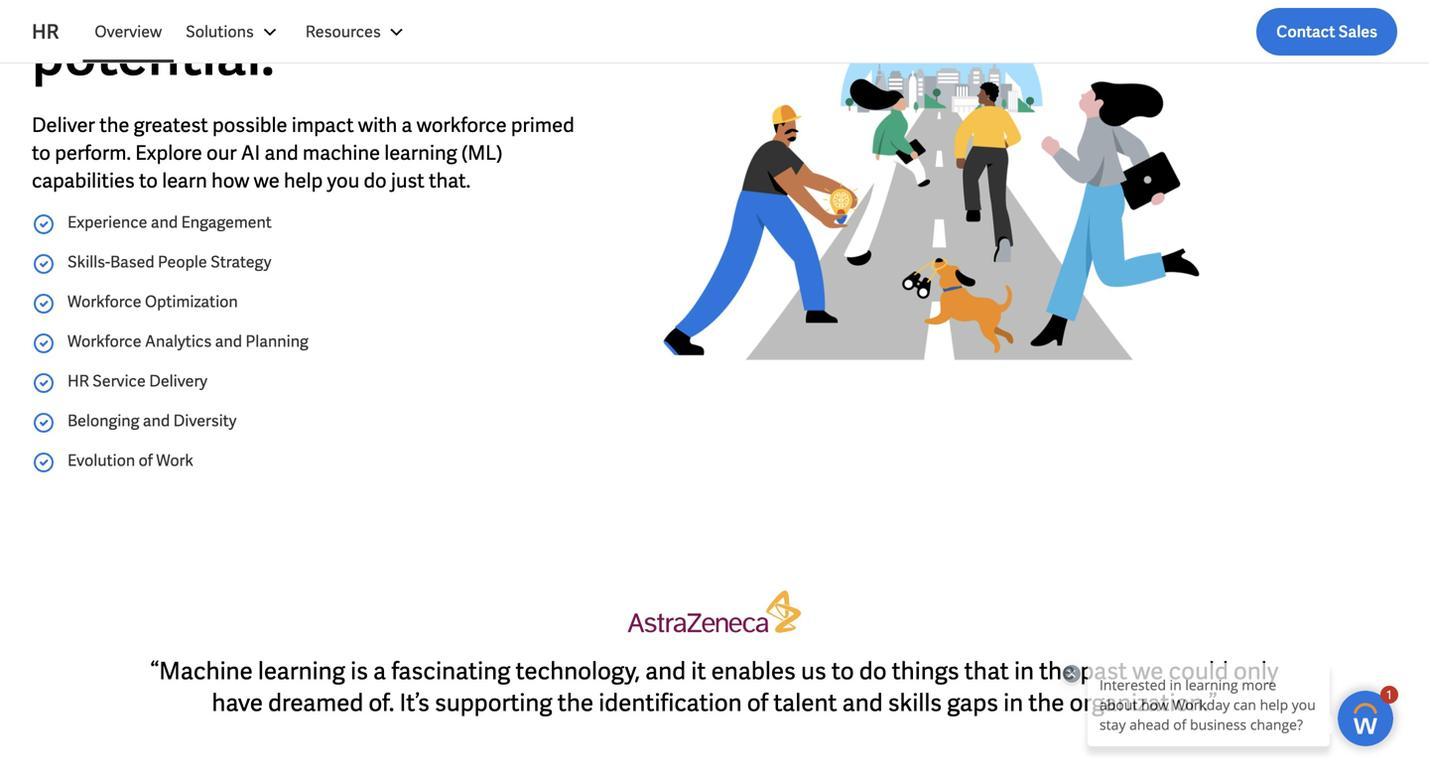 Task type: vqa. For each thing, say whether or not it's contained in the screenshot.
and in Deliver the greatest possible impact with a workforce primed to perform. Explore our AI and machine learning (ML) capabilities to learn how we help you do just that.
yes



Task type: locate. For each thing, give the bounding box(es) containing it.
learning inside "machine learning is a fascinating technology, and it enables us to do things that in the past we could only have dreamed of. it's supporting the identification of talent and skills gaps in the organization."
[[258, 656, 345, 686]]

help
[[284, 168, 323, 194]]

and up identification
[[645, 656, 686, 686]]

we inside "machine learning is a fascinating technology, and it enables us to do things that in the past we could only have dreamed of. it's supporting the identification of talent and skills gaps in the organization."
[[1132, 656, 1164, 686]]

overview link
[[83, 8, 174, 56]]

enables
[[711, 656, 796, 686]]

0 vertical spatial learning
[[384, 140, 457, 166]]

a right is
[[373, 656, 386, 686]]

hr link
[[32, 18, 83, 46]]

contact sales link
[[1257, 8, 1397, 56]]

a
[[401, 112, 412, 138], [373, 656, 386, 686]]

0 vertical spatial to
[[32, 140, 51, 166]]

evolution
[[67, 450, 135, 471]]

hr inside hr link
[[32, 19, 59, 45]]

learning up just
[[384, 140, 457, 166]]

of left work
[[139, 450, 153, 471]]

optimization
[[145, 291, 238, 312]]

the right gaps
[[1028, 687, 1064, 718]]

hr for hr
[[32, 19, 59, 45]]

of
[[139, 450, 153, 471], [747, 687, 768, 718]]

0 horizontal spatial do
[[364, 168, 387, 194]]

workforce analytics and planning
[[67, 331, 308, 352]]

1 vertical spatial learning
[[258, 656, 345, 686]]

to inside "machine learning is a fascinating technology, and it enables us to do things that in the past we could only have dreamed of. it's supporting the identification of talent and skills gaps in the organization."
[[832, 656, 854, 686]]

hr for hr service delivery
[[67, 371, 89, 392]]

how
[[211, 168, 249, 194]]

contact
[[1277, 21, 1335, 42]]

to down explore
[[139, 168, 158, 194]]

evolution of work
[[67, 450, 193, 471]]

to down deliver
[[32, 140, 51, 166]]

1 horizontal spatial learning
[[384, 140, 457, 166]]

0 horizontal spatial a
[[373, 656, 386, 686]]

astrazeneca logo image
[[627, 584, 802, 639]]

and left skills
[[842, 687, 883, 718]]

hr service delivery
[[67, 371, 207, 392]]

to right 'us'
[[832, 656, 854, 686]]

0 vertical spatial workforce
[[67, 291, 141, 312]]

0 vertical spatial hr
[[32, 19, 59, 45]]

in right that
[[1014, 656, 1034, 686]]

2 vertical spatial to
[[832, 656, 854, 686]]

0 vertical spatial a
[[401, 112, 412, 138]]

1 horizontal spatial do
[[859, 656, 887, 686]]

explore
[[135, 140, 202, 166]]

of inside "machine learning is a fascinating technology, and it enables us to do things that in the past we could only have dreamed of. it's supporting the identification of talent and skills gaps in the organization."
[[747, 687, 768, 718]]

workforce down skills-
[[67, 291, 141, 312]]

menu containing overview
[[83, 8, 420, 56]]

workforce for workforce analytics and planning
[[67, 331, 141, 352]]

workforce
[[417, 112, 507, 138]]

0 horizontal spatial learning
[[258, 656, 345, 686]]

fascinating
[[391, 656, 510, 686]]

delivery
[[149, 371, 207, 392]]

gaps
[[947, 687, 998, 718]]

1 horizontal spatial we
[[1132, 656, 1164, 686]]

menu
[[83, 8, 420, 56]]

we
[[254, 168, 280, 194], [1132, 656, 1164, 686]]

ai
[[241, 140, 260, 166]]

1 vertical spatial do
[[859, 656, 887, 686]]

0 horizontal spatial to
[[32, 140, 51, 166]]

1 vertical spatial to
[[139, 168, 158, 194]]

list
[[83, 8, 1397, 56]]

machine
[[303, 140, 380, 166]]

0 horizontal spatial hr
[[32, 19, 59, 45]]

1 vertical spatial we
[[1132, 656, 1164, 686]]

service
[[92, 371, 146, 392]]

have
[[212, 687, 263, 718]]

we up organization."
[[1132, 656, 1164, 686]]

and right ai
[[264, 140, 298, 166]]

resources button
[[294, 8, 420, 56]]

the left past
[[1039, 656, 1075, 686]]

0 vertical spatial in
[[1014, 656, 1034, 686]]

that
[[964, 656, 1009, 686]]

1 vertical spatial workforce
[[67, 331, 141, 352]]

0 horizontal spatial of
[[139, 450, 153, 471]]

learning up dreamed
[[258, 656, 345, 686]]

list containing overview
[[83, 8, 1397, 56]]

our
[[206, 140, 237, 166]]

a inside "machine learning is a fascinating technology, and it enables us to do things that in the past we could only have dreamed of. it's supporting the identification of talent and skills gaps in the organization."
[[373, 656, 386, 686]]

deliver
[[32, 112, 95, 138]]

2 horizontal spatial to
[[832, 656, 854, 686]]

to
[[32, 140, 51, 166], [139, 168, 158, 194], [832, 656, 854, 686]]

2 workforce from the top
[[67, 331, 141, 352]]

workforce
[[67, 291, 141, 312], [67, 331, 141, 352]]

1 horizontal spatial a
[[401, 112, 412, 138]]

skills-based people strategy
[[67, 252, 271, 272]]

0 horizontal spatial we
[[254, 168, 280, 194]]

hr
[[32, 19, 59, 45], [67, 371, 89, 392]]

and left planning
[[215, 331, 242, 352]]

learning
[[384, 140, 457, 166], [258, 656, 345, 686]]

just
[[391, 168, 425, 194]]

that.
[[429, 168, 471, 194]]

the up perform.
[[99, 112, 129, 138]]

learning inside deliver the greatest possible impact with a workforce primed to perform. explore our ai and machine learning (ml) capabilities to learn how we help you do just that.
[[384, 140, 457, 166]]

belonging and diversity
[[67, 410, 237, 431]]

of down 'enables'
[[747, 687, 768, 718]]

skills-
[[67, 252, 110, 272]]

strategy
[[211, 252, 271, 272]]

belonging
[[67, 410, 139, 431]]

1 horizontal spatial of
[[747, 687, 768, 718]]

and up skills-based people strategy
[[151, 212, 178, 233]]

do
[[364, 168, 387, 194], [859, 656, 887, 686]]

past
[[1080, 656, 1127, 686]]

overview
[[95, 21, 162, 42]]

we inside deliver the greatest possible impact with a workforce primed to perform. explore our ai and machine learning (ml) capabilities to learn how we help you do just that.
[[254, 168, 280, 194]]

engagement
[[181, 212, 272, 233]]

identification
[[599, 687, 742, 718]]

hr left service
[[67, 371, 89, 392]]

and
[[264, 140, 298, 166], [151, 212, 178, 233], [215, 331, 242, 352], [143, 410, 170, 431], [645, 656, 686, 686], [842, 687, 883, 718]]

1 vertical spatial of
[[747, 687, 768, 718]]

is
[[350, 656, 368, 686]]

the
[[99, 112, 129, 138], [1039, 656, 1075, 686], [557, 687, 594, 718], [1028, 687, 1064, 718]]

1 vertical spatial a
[[373, 656, 386, 686]]

based
[[110, 252, 154, 272]]

possible
[[212, 112, 287, 138]]

in right gaps
[[1003, 687, 1023, 718]]

1 vertical spatial hr
[[67, 371, 89, 392]]

and inside deliver the greatest possible impact with a workforce primed to perform. explore our ai and machine learning (ml) capabilities to learn how we help you do just that.
[[264, 140, 298, 166]]

we down ai
[[254, 168, 280, 194]]

1 workforce from the top
[[67, 291, 141, 312]]

hr left overview
[[32, 19, 59, 45]]

0 vertical spatial we
[[254, 168, 280, 194]]

diversity
[[173, 410, 237, 431]]

people
[[158, 252, 207, 272]]

in
[[1014, 656, 1034, 686], [1003, 687, 1023, 718]]

0 vertical spatial do
[[364, 168, 387, 194]]

a right with
[[401, 112, 412, 138]]

could
[[1169, 656, 1228, 686]]

do right you
[[364, 168, 387, 194]]

do left things at the right bottom of the page
[[859, 656, 887, 686]]

of.
[[369, 687, 394, 718]]

1 horizontal spatial hr
[[67, 371, 89, 392]]

primed
[[511, 112, 574, 138]]

dreamed
[[268, 687, 363, 718]]

workforce up service
[[67, 331, 141, 352]]

workforce optimization
[[67, 291, 238, 312]]



Task type: describe. For each thing, give the bounding box(es) containing it.
resources
[[305, 21, 381, 42]]

things
[[892, 656, 959, 686]]

1 horizontal spatial to
[[139, 168, 158, 194]]

perform.
[[55, 140, 131, 166]]

do inside deliver the greatest possible impact with a workforce primed to perform. explore our ai and machine learning (ml) capabilities to learn how we help you do just that.
[[364, 168, 387, 194]]

experience and engagement
[[67, 212, 272, 233]]

it's
[[399, 687, 430, 718]]

organization."
[[1070, 687, 1217, 718]]

a inside deliver the greatest possible impact with a workforce primed to perform. explore our ai and machine learning (ml) capabilities to learn how we help you do just that.
[[401, 112, 412, 138]]

"machine
[[150, 656, 253, 686]]

work
[[156, 450, 193, 471]]

greatest
[[134, 112, 208, 138]]

do inside "machine learning is a fascinating technology, and it enables us to do things that in the past we could only have dreamed of. it's supporting the identification of talent and skills gaps in the organization."
[[859, 656, 887, 686]]

talent
[[773, 687, 837, 718]]

(ml)
[[461, 140, 503, 166]]

it
[[691, 656, 706, 686]]

people walking towards city image
[[614, 0, 1249, 394]]

sales
[[1339, 21, 1378, 42]]

workforce for workforce optimization
[[67, 291, 141, 312]]

technology,
[[516, 656, 640, 686]]

learn
[[162, 168, 207, 194]]

you
[[327, 168, 359, 194]]

the down technology,
[[557, 687, 594, 718]]

experience
[[67, 212, 147, 233]]

planning
[[246, 331, 308, 352]]

1 vertical spatial in
[[1003, 687, 1023, 718]]

with
[[358, 112, 397, 138]]

capabilities
[[32, 168, 135, 194]]

contact sales
[[1277, 21, 1378, 42]]

solutions
[[186, 21, 254, 42]]

us
[[801, 656, 826, 686]]

the inside deliver the greatest possible impact with a workforce primed to perform. explore our ai and machine learning (ml) capabilities to learn how we help you do just that.
[[99, 112, 129, 138]]

deliver the greatest possible impact with a workforce primed to perform. explore our ai and machine learning (ml) capabilities to learn how we help you do just that.
[[32, 112, 574, 194]]

skills
[[888, 687, 942, 718]]

and up work
[[143, 410, 170, 431]]

impact
[[292, 112, 354, 138]]

"machine learning is a fascinating technology, and it enables us to do things that in the past we could only have dreamed of. it's supporting the identification of talent and skills gaps in the organization."
[[150, 656, 1279, 718]]

0 vertical spatial of
[[139, 450, 153, 471]]

solutions button
[[174, 8, 294, 56]]

analytics
[[145, 331, 212, 352]]

only
[[1234, 656, 1279, 686]]

supporting
[[435, 687, 552, 718]]



